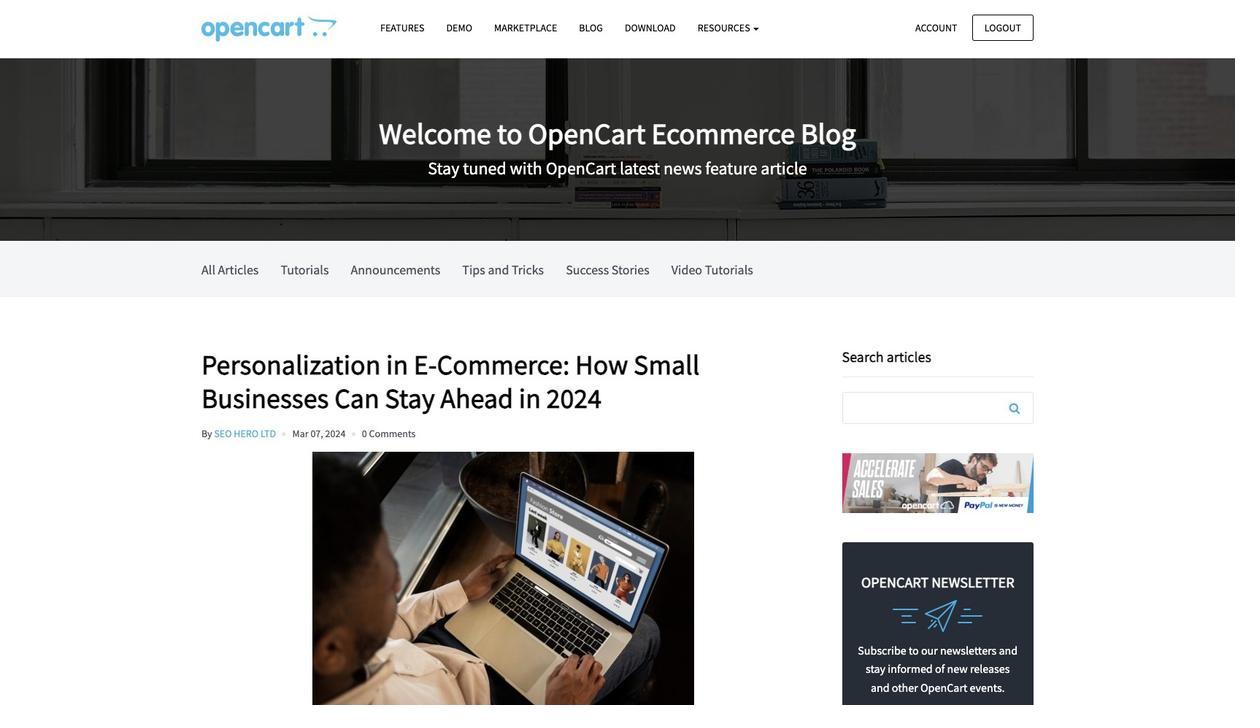 Task type: vqa. For each thing, say whether or not it's contained in the screenshot.
the leftmost and
yes



Task type: locate. For each thing, give the bounding box(es) containing it.
search articles
[[842, 348, 932, 366]]

all articles
[[202, 261, 259, 278]]

hero
[[234, 427, 259, 440]]

blog up article
[[801, 115, 856, 152]]

how
[[576, 348, 629, 382]]

seo hero ltd link
[[214, 427, 276, 440]]

in right ahead on the left bottom
[[519, 381, 541, 415]]

subscribe
[[858, 643, 907, 658]]

commerce:
[[437, 348, 570, 382]]

all
[[202, 261, 215, 278]]

in
[[386, 348, 408, 382], [519, 381, 541, 415]]

opencart down of
[[921, 680, 968, 695]]

0 vertical spatial 2024
[[547, 381, 602, 415]]

1 horizontal spatial tutorials
[[705, 261, 754, 278]]

2 horizontal spatial and
[[999, 643, 1018, 658]]

announcements link
[[351, 241, 441, 297]]

opencart up subscribe
[[862, 573, 929, 591]]

and up releases
[[999, 643, 1018, 658]]

blog left download on the top right of page
[[579, 21, 603, 34]]

of
[[936, 662, 945, 676]]

welcome
[[379, 115, 491, 152]]

search
[[842, 348, 884, 366]]

to left the our
[[909, 643, 919, 658]]

0 vertical spatial blog
[[579, 21, 603, 34]]

tips and tricks
[[463, 261, 544, 278]]

opencart right the with
[[546, 157, 617, 179]]

to
[[497, 115, 523, 152], [909, 643, 919, 658]]

logout link
[[973, 14, 1034, 41]]

personalization
[[202, 348, 381, 382]]

0 vertical spatial stay
[[428, 157, 460, 179]]

seo
[[214, 427, 232, 440]]

stories
[[612, 261, 650, 278]]

to inside "subscribe to our newsletters and stay informed of new releases and other opencart events."
[[909, 643, 919, 658]]

our
[[922, 643, 938, 658]]

blog link
[[568, 15, 614, 41]]

1 horizontal spatial 2024
[[547, 381, 602, 415]]

opencart
[[528, 115, 646, 152], [546, 157, 617, 179], [862, 573, 929, 591], [921, 680, 968, 695]]

2024
[[547, 381, 602, 415], [325, 427, 346, 440]]

1 tutorials from the left
[[281, 261, 329, 278]]

articles
[[218, 261, 259, 278]]

07,
[[311, 427, 323, 440]]

1 horizontal spatial blog
[[801, 115, 856, 152]]

e-
[[414, 348, 437, 382]]

0 vertical spatial and
[[488, 261, 509, 278]]

ecommerce
[[652, 115, 795, 152]]

1 vertical spatial to
[[909, 643, 919, 658]]

businesses
[[202, 381, 329, 415]]

to inside welcome to opencart ecommerce blog stay tuned with opencart latest news feature article
[[497, 115, 523, 152]]

ahead
[[441, 381, 514, 415]]

stay up comments
[[385, 381, 435, 415]]

0 horizontal spatial tutorials
[[281, 261, 329, 278]]

personalization in e-commerce: how small businesses can stay ahead in 2024 image
[[202, 452, 806, 706]]

tutorials link
[[281, 241, 329, 297]]

to up the with
[[497, 115, 523, 152]]

and right tips
[[488, 261, 509, 278]]

newsletter
[[932, 573, 1015, 591]]

stay down welcome
[[428, 157, 460, 179]]

by seo hero ltd
[[202, 427, 276, 440]]

1 vertical spatial blog
[[801, 115, 856, 152]]

features
[[381, 21, 425, 34]]

success stories
[[566, 261, 650, 278]]

latest
[[620, 157, 660, 179]]

0 comments
[[362, 427, 416, 440]]

and
[[488, 261, 509, 278], [999, 643, 1018, 658], [871, 680, 890, 695]]

stay
[[866, 662, 886, 676]]

by
[[202, 427, 212, 440]]

tutorials right video
[[705, 261, 754, 278]]

marketplace
[[494, 21, 558, 34]]

account link
[[903, 14, 970, 41]]

success stories link
[[566, 241, 650, 297]]

tutorials right articles
[[281, 261, 329, 278]]

account
[[916, 21, 958, 34]]

blog
[[579, 21, 603, 34], [801, 115, 856, 152]]

in left e- at left
[[386, 348, 408, 382]]

tips
[[463, 261, 486, 278]]

2024 inside personalization in e-commerce: how small businesses can stay ahead in 2024
[[547, 381, 602, 415]]

other
[[892, 680, 919, 695]]

0 vertical spatial to
[[497, 115, 523, 152]]

0 horizontal spatial to
[[497, 115, 523, 152]]

2 vertical spatial and
[[871, 680, 890, 695]]

0 horizontal spatial and
[[488, 261, 509, 278]]

and down stay in the right bottom of the page
[[871, 680, 890, 695]]

1 horizontal spatial to
[[909, 643, 919, 658]]

video tutorials
[[672, 261, 754, 278]]

ltd
[[261, 427, 276, 440]]

0 horizontal spatial 2024
[[325, 427, 346, 440]]

None text field
[[843, 393, 1033, 424]]

0 horizontal spatial blog
[[579, 21, 603, 34]]

tutorials
[[281, 261, 329, 278], [705, 261, 754, 278]]

1 vertical spatial stay
[[385, 381, 435, 415]]

opencart inside "subscribe to our newsletters and stay informed of new releases and other opencart events."
[[921, 680, 968, 695]]

stay
[[428, 157, 460, 179], [385, 381, 435, 415]]



Task type: describe. For each thing, give the bounding box(es) containing it.
releases
[[971, 662, 1010, 676]]

video tutorials link
[[672, 241, 754, 297]]

newsletters
[[941, 643, 997, 658]]

all articles link
[[202, 241, 259, 297]]

welcome to opencart ecommerce blog stay tuned with opencart latest news feature article
[[379, 115, 856, 179]]

blog inside welcome to opencart ecommerce blog stay tuned with opencart latest news feature article
[[801, 115, 856, 152]]

subscribe to our newsletters and stay informed of new releases and other opencart events.
[[858, 643, 1018, 695]]

informed
[[888, 662, 933, 676]]

logout
[[985, 21, 1022, 34]]

mar 07, 2024
[[293, 427, 346, 440]]

download
[[625, 21, 676, 34]]

can
[[335, 381, 380, 415]]

opencart up latest
[[528, 115, 646, 152]]

events.
[[970, 680, 1005, 695]]

1 vertical spatial and
[[999, 643, 1018, 658]]

personalization in e-commerce: how small businesses can stay ahead in 2024 link
[[202, 348, 821, 415]]

tricks
[[512, 261, 544, 278]]

personalization in e-commerce: how small businesses can stay ahead in 2024
[[202, 348, 700, 415]]

tuned
[[463, 157, 507, 179]]

stay inside welcome to opencart ecommerce blog stay tuned with opencart latest news feature article
[[428, 157, 460, 179]]

opencart - blog image
[[202, 15, 337, 42]]

demo link
[[436, 15, 483, 41]]

success
[[566, 261, 609, 278]]

resources
[[698, 21, 753, 34]]

article
[[761, 157, 808, 179]]

news
[[664, 157, 702, 179]]

1 vertical spatial 2024
[[325, 427, 346, 440]]

new
[[948, 662, 968, 676]]

download link
[[614, 15, 687, 41]]

stay inside personalization in e-commerce: how small businesses can stay ahead in 2024
[[385, 381, 435, 415]]

articles
[[887, 348, 932, 366]]

2 tutorials from the left
[[705, 261, 754, 278]]

marketplace link
[[483, 15, 568, 41]]

0 horizontal spatial in
[[386, 348, 408, 382]]

opencart newsletter
[[862, 573, 1015, 591]]

1 horizontal spatial in
[[519, 381, 541, 415]]

tips and tricks link
[[463, 241, 544, 297]]

to for our
[[909, 643, 919, 658]]

small
[[634, 348, 700, 382]]

video
[[672, 261, 703, 278]]

search image
[[1010, 402, 1021, 414]]

mar
[[293, 427, 309, 440]]

resources link
[[687, 15, 771, 41]]

0
[[362, 427, 367, 440]]

announcements
[[351, 261, 441, 278]]

with
[[510, 157, 543, 179]]

comments
[[369, 427, 416, 440]]

feature
[[706, 157, 758, 179]]

to for opencart
[[497, 115, 523, 152]]

features link
[[370, 15, 436, 41]]

1 horizontal spatial and
[[871, 680, 890, 695]]

demo
[[447, 21, 473, 34]]



